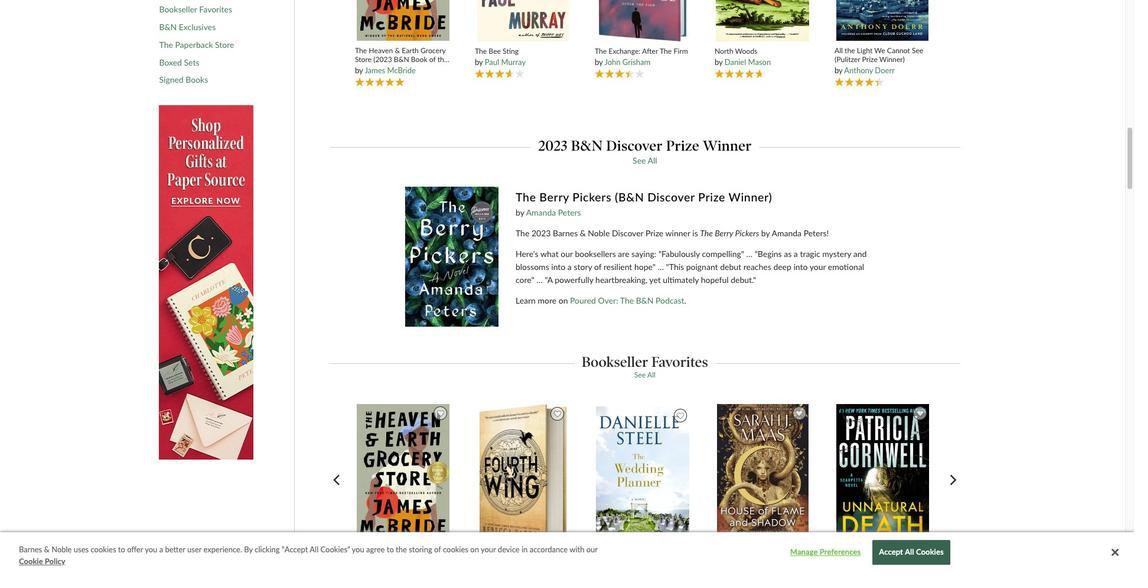 Task type: locate. For each thing, give the bounding box(es) containing it.
pickers up peters on the top of the page
[[573, 190, 612, 204]]

by left john
[[595, 57, 603, 67]]

north woods image
[[716, 0, 810, 42]]

bookseller inside bookseller favorites see all
[[582, 353, 648, 371]]

b&n
[[159, 22, 177, 32], [394, 55, 409, 64], [571, 137, 603, 154], [636, 295, 654, 305], [394, 559, 409, 568]]

favorites for bookseller favorites see all
[[652, 353, 708, 371]]

by left amanda peters link
[[516, 207, 524, 217]]

on right more at left bottom
[[559, 295, 568, 305]]

and up emotional
[[854, 249, 867, 259]]

winner) inside all the light we cannot see (pulitzer prize winner) by anthony doerr
[[880, 55, 905, 64]]

bookseller
[[159, 4, 197, 14], [582, 353, 648, 371]]

earth right agree
[[402, 550, 419, 559]]

(2023 up by james mcbride
[[374, 55, 392, 64]]

barnes down peters on the top of the page
[[553, 228, 578, 238]]

1 vertical spatial winner)
[[729, 190, 773, 204]]

store right paperback
[[215, 39, 234, 50]]

2 year) from the top
[[355, 568, 371, 573]]

a left story
[[568, 262, 572, 272]]

peters!
[[804, 228, 829, 238]]

core"
[[516, 275, 535, 285]]

2 horizontal spatial a
[[794, 249, 798, 259]]

boxed sets
[[159, 57, 199, 67]]

our right the what
[[561, 249, 573, 259]]

"a
[[545, 275, 553, 285]]

the up here's
[[516, 228, 530, 238]]

0 horizontal spatial on
[[471, 545, 479, 554]]

the bee sting image
[[477, 0, 569, 42]]

the left paul
[[438, 55, 448, 64]]

a left better
[[159, 545, 163, 554]]

doerr
[[875, 66, 895, 75]]

prize up saying:
[[646, 228, 664, 238]]

a right planner:
[[666, 550, 671, 559]]

1 horizontal spatial amanda
[[772, 228, 802, 238]]

winner) down cannot
[[880, 55, 905, 64]]

on left wing on the left of page
[[471, 545, 479, 554]]

house of flame and shadow (crescent city series #3)
[[715, 550, 805, 568]]

noble
[[588, 228, 610, 238], [51, 545, 72, 554]]

books
[[186, 75, 208, 85]]

0 vertical spatial see all link
[[633, 156, 657, 166]]

cannot
[[887, 46, 910, 55]]

the left bee
[[475, 46, 487, 55]]

0 vertical spatial the heaven & earth grocery store (2023 b&n book of the year) link
[[355, 46, 451, 73]]

0 vertical spatial berry
[[540, 190, 569, 204]]

0 vertical spatial barnes
[[553, 228, 578, 238]]

murray
[[501, 57, 526, 67]]

discover
[[606, 137, 663, 154], [648, 190, 695, 204], [612, 228, 644, 238]]

by down (pulitzer
[[835, 66, 843, 75]]

… up reaches
[[747, 249, 753, 259]]

hopeful
[[701, 275, 729, 285]]

we
[[875, 46, 886, 55]]

1 vertical spatial the heaven & earth grocery store (2023 b&n book of the year) image
[[356, 404, 450, 546]]

novel inside the unnatural death: a scarpetta novel
[[835, 559, 853, 568]]

accept all cookies
[[879, 548, 944, 557]]

all inside all the light we cannot see (pulitzer prize winner) by anthony doerr
[[835, 46, 843, 55]]

favorites
[[199, 4, 232, 14], [652, 353, 708, 371]]

of
[[429, 55, 436, 64], [594, 262, 602, 272], [434, 545, 441, 554], [737, 550, 744, 559], [429, 559, 436, 568]]

amanda inside the berry pickers (b&n discover prize winner) by amanda peters
[[526, 207, 556, 217]]

.
[[685, 295, 687, 305]]

(pulitzer
[[835, 55, 861, 64]]

emotional
[[828, 262, 865, 272]]

store down agree
[[355, 559, 372, 568]]

year)
[[355, 64, 371, 73], [355, 568, 371, 573]]

1 horizontal spatial bookseller
[[582, 353, 648, 371]]

book for 1st the heaven & earth grocery store (2023 b&n book of the year) link from the bottom of the page
[[411, 559, 428, 568]]

0 vertical spatial amanda
[[526, 207, 556, 217]]

to right agree
[[387, 545, 394, 554]]

2 into from the left
[[794, 262, 808, 272]]

the exchange: after the firm link
[[595, 46, 691, 55]]

& right agree
[[395, 550, 400, 559]]

1 horizontal spatial our
[[587, 545, 598, 554]]

0 vertical spatial our
[[561, 249, 573, 259]]

2 you from the left
[[352, 545, 364, 554]]

the
[[845, 46, 855, 55], [438, 55, 448, 64], [396, 545, 407, 554], [438, 559, 448, 568]]

the bee sting link
[[475, 46, 571, 55]]

2 grocery from the top
[[421, 550, 446, 559]]

1 vertical spatial 2023
[[532, 228, 551, 238]]

heaven up by james mcbride
[[369, 46, 393, 55]]

1 vertical spatial earth
[[402, 550, 419, 559]]

1 vertical spatial (2023
[[374, 559, 392, 568]]

& up booksellers
[[580, 228, 586, 238]]

2 book from the top
[[411, 559, 428, 568]]

the up john
[[595, 46, 607, 55]]

accordance
[[530, 545, 568, 554]]

unnatural
[[835, 550, 866, 559]]

into down tragic
[[794, 262, 808, 272]]

2 (2023 from the top
[[374, 559, 392, 568]]

1 earth from the top
[[402, 46, 419, 55]]

amanda up as
[[772, 228, 802, 238]]

death:
[[868, 550, 889, 559]]

0 vertical spatial bookseller
[[159, 4, 197, 14]]

0 horizontal spatial you
[[145, 545, 157, 554]]

1 vertical spatial a
[[568, 262, 572, 272]]

book down storing
[[411, 559, 428, 568]]

noble up booksellers
[[588, 228, 610, 238]]

book for 2nd the heaven & earth grocery store (2023 b&n book of the year) link from the bottom
[[411, 55, 428, 64]]

1 horizontal spatial pickers
[[735, 228, 759, 238]]

2 vertical spatial a
[[159, 545, 163, 554]]

0 horizontal spatial novel
[[595, 559, 613, 568]]

by inside the berry pickers (b&n discover prize winner) by amanda peters
[[516, 207, 524, 217]]

your down tragic
[[810, 262, 826, 272]]

more
[[538, 295, 557, 305]]

1 horizontal spatial …
[[658, 262, 664, 272]]

fourth wing link
[[475, 550, 571, 559]]

by down north
[[715, 57, 723, 67]]

the wedding planner: a novel
[[595, 550, 671, 568]]

1 vertical spatial and
[[766, 550, 778, 559]]

0 horizontal spatial a
[[159, 545, 163, 554]]

the
[[159, 39, 173, 50], [355, 46, 367, 55], [475, 46, 487, 55], [595, 46, 607, 55], [660, 46, 672, 55], [516, 190, 536, 204], [516, 228, 530, 238], [700, 228, 713, 238], [620, 295, 634, 305], [355, 550, 367, 559], [595, 550, 607, 559]]

the up (pulitzer
[[845, 46, 855, 55]]

the heaven & earth grocery store (2023 b&n book of the year)
[[355, 46, 448, 73], [355, 550, 448, 573]]

saying:
[[632, 249, 657, 259]]

0 vertical spatial winner)
[[880, 55, 905, 64]]

grocery
[[421, 46, 446, 55], [421, 550, 446, 559]]

1 vertical spatial on
[[471, 545, 479, 554]]

& up cookie policy link
[[44, 545, 50, 554]]

a
[[794, 249, 798, 259], [568, 262, 572, 272], [159, 545, 163, 554]]

2023 inside 2023 b&n discover prize winner see all
[[538, 137, 568, 154]]

1 vertical spatial bookseller
[[582, 353, 648, 371]]

1 horizontal spatial a
[[891, 550, 895, 559]]

into down the what
[[551, 262, 566, 272]]

1 vertical spatial store
[[355, 55, 372, 64]]

here's
[[516, 249, 539, 259]]

signed
[[159, 75, 184, 85]]

bookseller favorites see all
[[582, 353, 708, 379]]

our inside barnes & noble uses cookies to offer you a better user experience. by clicking "accept all cookies" you agree to the storing of cookies on your device in accordance with our cookie policy
[[587, 545, 598, 554]]

of inside barnes & noble uses cookies to offer you a better user experience. by clicking "accept all cookies" you agree to the storing of cookies on your device in accordance with our cookie policy
[[434, 545, 441, 554]]

1 the heaven & earth grocery store (2023 b&n book of the year) from the top
[[355, 46, 448, 73]]

2 cookies from the left
[[443, 545, 469, 554]]

0 vertical spatial on
[[559, 295, 568, 305]]

1 vertical spatial our
[[587, 545, 598, 554]]

to left offer
[[118, 545, 125, 554]]

1 (2023 from the top
[[374, 55, 392, 64]]

1 horizontal spatial into
[[794, 262, 808, 272]]

book up mcbride
[[411, 55, 428, 64]]

2 the heaven & earth grocery store (2023 b&n book of the year) from the top
[[355, 550, 448, 573]]

1 vertical spatial the heaven & earth grocery store (2023 b&n book of the year) link
[[355, 550, 451, 573]]

0 vertical spatial earth
[[402, 46, 419, 55]]

cookies right uses
[[91, 545, 116, 554]]

the left firm
[[660, 46, 672, 55]]

novel
[[595, 559, 613, 568], [835, 559, 853, 568]]

1 to from the left
[[118, 545, 125, 554]]

1 horizontal spatial you
[[352, 545, 364, 554]]

1 vertical spatial noble
[[51, 545, 72, 554]]

2 vertical spatial store
[[355, 559, 372, 568]]

0 vertical spatial year)
[[355, 64, 371, 73]]

1 year) from the top
[[355, 64, 371, 73]]

1 vertical spatial year)
[[355, 568, 371, 573]]

0 vertical spatial and
[[854, 249, 867, 259]]

store up james
[[355, 55, 372, 64]]

… up "yet"
[[658, 262, 664, 272]]

user
[[187, 545, 202, 554]]

berry inside the berry pickers (b&n discover prize winner) by amanda peters
[[540, 190, 569, 204]]

0 vertical spatial 2023
[[538, 137, 568, 154]]

0 horizontal spatial cookies
[[91, 545, 116, 554]]

prize down winner
[[698, 190, 726, 204]]

see inside 2023 b&n discover prize winner see all
[[633, 156, 646, 166]]

2 vertical spatial see
[[634, 371, 646, 379]]

discover up the 2023 barnes & noble discover prize winner is the berry pickers by amanda peters!
[[648, 190, 695, 204]]

the berry pickers (b&n discover prize winner) image
[[405, 186, 499, 327]]

1 vertical spatial amanda
[[772, 228, 802, 238]]

0 horizontal spatial to
[[118, 545, 125, 554]]

0 horizontal spatial a
[[666, 550, 671, 559]]

the left wedding
[[595, 550, 607, 559]]

1 horizontal spatial a
[[568, 262, 572, 272]]

after
[[642, 46, 658, 55]]

0 vertical spatial heaven
[[369, 46, 393, 55]]

year) for 1st the heaven & earth grocery store (2023 b&n book of the year) link from the bottom of the page
[[355, 568, 371, 573]]

the right cookies"
[[355, 550, 367, 559]]

the up amanda peters link
[[516, 190, 536, 204]]

1 vertical spatial discover
[[648, 190, 695, 204]]

woods
[[735, 46, 758, 55]]

0 vertical spatial store
[[215, 39, 234, 50]]

as
[[784, 249, 792, 259]]

2 vertical spatial …
[[537, 275, 543, 285]]

the wedding planner: a novel image
[[596, 406, 690, 546]]

cookies left fourth
[[443, 545, 469, 554]]

see for we
[[912, 46, 924, 55]]

pickers
[[573, 190, 612, 204], [735, 228, 759, 238]]

the left storing
[[396, 545, 407, 554]]

amanda left peters on the top of the page
[[526, 207, 556, 217]]

1 you from the left
[[145, 545, 157, 554]]

and inside house of flame and shadow (crescent city series #3)
[[766, 550, 778, 559]]

0 horizontal spatial your
[[481, 545, 496, 554]]

1 horizontal spatial and
[[854, 249, 867, 259]]

0 vertical spatial the heaven & earth grocery store (2023 b&n book of the year) image
[[356, 0, 450, 42]]

cookies
[[91, 545, 116, 554], [443, 545, 469, 554]]

1 vertical spatial the heaven & earth grocery store (2023 b&n book of the year)
[[355, 550, 448, 573]]

your
[[810, 262, 826, 272], [481, 545, 496, 554]]

1 vertical spatial book
[[411, 559, 428, 568]]

all inside barnes & noble uses cookies to offer you a better user experience. by clicking "accept all cookies" you agree to the storing of cookies on your device in accordance with our cookie policy
[[310, 545, 319, 554]]

a right as
[[794, 249, 798, 259]]

by left paul
[[475, 57, 483, 67]]

bookseller for bookseller favorites
[[159, 4, 197, 14]]

0 horizontal spatial and
[[766, 550, 778, 559]]

favorites inside bookseller favorites see all
[[652, 353, 708, 371]]

a right death:
[[891, 550, 895, 559]]

1 horizontal spatial cookies
[[443, 545, 469, 554]]

by
[[244, 545, 253, 554]]

1 heaven from the top
[[369, 46, 393, 55]]

earth up mcbride
[[402, 46, 419, 55]]

1 the heaven & earth grocery store (2023 b&n book of the year) link from the top
[[355, 46, 451, 73]]

and
[[854, 249, 867, 259], [766, 550, 778, 559]]

1 vertical spatial see
[[633, 156, 646, 166]]

berry up "compelling""
[[715, 228, 733, 238]]

&
[[395, 46, 400, 55], [580, 228, 586, 238], [44, 545, 50, 554], [395, 550, 400, 559]]

0 horizontal spatial favorites
[[199, 4, 232, 14]]

wing
[[498, 550, 515, 559]]

0 vertical spatial discover
[[606, 137, 663, 154]]

…
[[747, 249, 753, 259], [658, 262, 664, 272], [537, 275, 543, 285]]

0 vertical spatial favorites
[[199, 4, 232, 14]]

our right with
[[587, 545, 598, 554]]

and inside here's what our booksellers are saying: "fabulously compelling" … "begins as a tragic mystery and blossoms into a story of resilient hope" … "this poignant debut reaches deep into your emotional core" … "a powerfully heartbreaking, yet ultimately hopeful debut."
[[854, 249, 867, 259]]

all the light we cannot see (pulitzer prize winner) link
[[835, 46, 931, 64]]

prize down light
[[862, 55, 878, 64]]

on inside barnes & noble uses cookies to offer you a better user experience. by clicking "accept all cookies" you agree to the storing of cookies on your device in accordance with our cookie policy
[[471, 545, 479, 554]]

you left agree
[[352, 545, 364, 554]]

0 horizontal spatial bookseller
[[159, 4, 197, 14]]

better
[[165, 545, 185, 554]]

1 vertical spatial favorites
[[652, 353, 708, 371]]

winner) inside the berry pickers (b&n discover prize winner) by amanda peters
[[729, 190, 773, 204]]

0 vertical spatial noble
[[588, 228, 610, 238]]

1 horizontal spatial to
[[387, 545, 394, 554]]

& up mcbride
[[395, 46, 400, 55]]

0 horizontal spatial noble
[[51, 545, 72, 554]]

year) left mcbride
[[355, 64, 371, 73]]

0 vertical spatial a
[[794, 249, 798, 259]]

0 vertical spatial the heaven & earth grocery store (2023 b&n book of the year)
[[355, 46, 448, 73]]

1 cookies from the left
[[91, 545, 116, 554]]

0 vertical spatial grocery
[[421, 46, 446, 55]]

1 horizontal spatial novel
[[835, 559, 853, 568]]

0 vertical spatial (2023
[[374, 55, 392, 64]]

(2023 down agree
[[374, 559, 392, 568]]

your left wing on the left of page
[[481, 545, 496, 554]]

you right offer
[[145, 545, 157, 554]]

bookseller favorites
[[159, 4, 232, 14]]

2 novel from the left
[[835, 559, 853, 568]]

peters
[[558, 207, 581, 217]]

bookseller favorites link
[[159, 4, 232, 15]]

novel down unnatural
[[835, 559, 853, 568]]

the up boxed
[[159, 39, 173, 50]]

the berry pickers (b&n discover prize winner) link
[[516, 189, 885, 206]]

1 novel from the left
[[595, 559, 613, 568]]

0 horizontal spatial amanda
[[526, 207, 556, 217]]

discover up are
[[612, 228, 644, 238]]

1 vertical spatial barnes
[[19, 545, 42, 554]]

prize inside the berry pickers (b&n discover prize winner) by amanda peters
[[698, 190, 726, 204]]

the up james
[[355, 46, 367, 55]]

(crescent
[[715, 559, 745, 568]]

novel down wedding
[[595, 559, 613, 568]]

discover up the (b&n
[[606, 137, 663, 154]]

reaches
[[744, 262, 772, 272]]

1 horizontal spatial favorites
[[652, 353, 708, 371]]

0 vertical spatial your
[[810, 262, 826, 272]]

learn more on poured over: the b&n podcast .
[[516, 295, 687, 305]]

the right over: on the bottom
[[620, 295, 634, 305]]

1 vertical spatial your
[[481, 545, 496, 554]]

0 horizontal spatial our
[[561, 249, 573, 259]]

barnes up cookie
[[19, 545, 42, 554]]

pickers up "begins
[[735, 228, 759, 238]]

0 horizontal spatial barnes
[[19, 545, 42, 554]]

0 horizontal spatial winner)
[[729, 190, 773, 204]]

discover inside 2023 b&n discover prize winner see all
[[606, 137, 663, 154]]

0 vertical spatial book
[[411, 55, 428, 64]]

novel inside the wedding planner: a novel
[[595, 559, 613, 568]]

1 vertical spatial grocery
[[421, 550, 446, 559]]

see for prize
[[633, 156, 646, 166]]

see inside all the light we cannot see (pulitzer prize winner) by anthony doerr
[[912, 46, 924, 55]]

1 horizontal spatial berry
[[715, 228, 733, 238]]

0 horizontal spatial berry
[[540, 190, 569, 204]]

2 horizontal spatial …
[[747, 249, 753, 259]]

on
[[559, 295, 568, 305], [471, 545, 479, 554]]

2 a from the left
[[891, 550, 895, 559]]

winner)
[[880, 55, 905, 64], [729, 190, 773, 204]]

and up series
[[766, 550, 778, 559]]

1 a from the left
[[666, 550, 671, 559]]

1 horizontal spatial noble
[[588, 228, 610, 238]]

0 vertical spatial pickers
[[573, 190, 612, 204]]

1 book from the top
[[411, 55, 428, 64]]

0 vertical spatial see
[[912, 46, 924, 55]]

prize left winner
[[666, 137, 700, 154]]

year) down agree
[[355, 568, 371, 573]]

heaven left storing
[[369, 550, 393, 559]]

berry up amanda peters link
[[540, 190, 569, 204]]

the heaven & earth grocery store (2023 b&n book of the year) image
[[356, 0, 450, 42], [356, 404, 450, 546]]

1 vertical spatial heaven
[[369, 550, 393, 559]]

noble up policy
[[51, 545, 72, 554]]

the heaven & earth grocery store (2023 b&n book of the year) link
[[355, 46, 451, 73], [355, 550, 451, 573]]

… left "a
[[537, 275, 543, 285]]

store for 1st the heaven & earth grocery store (2023 b&n book of the year) link from the bottom of the page
[[355, 559, 372, 568]]

booksellers
[[575, 249, 616, 259]]

0 horizontal spatial into
[[551, 262, 566, 272]]

1 vertical spatial see all link
[[634, 371, 656, 379]]

experience.
[[204, 545, 242, 554]]

the exchange: after the firm image
[[599, 0, 687, 42]]

winner) down winner
[[729, 190, 773, 204]]

1 grocery from the top
[[421, 46, 446, 55]]

1 horizontal spatial your
[[810, 262, 826, 272]]

1 horizontal spatial barnes
[[553, 228, 578, 238]]

0 horizontal spatial pickers
[[573, 190, 612, 204]]

1 into from the left
[[551, 262, 566, 272]]



Task type: vqa. For each thing, say whether or not it's contained in the screenshot.


Task type: describe. For each thing, give the bounding box(es) containing it.
fourth wing
[[475, 550, 515, 559]]

#3)
[[782, 559, 792, 568]]

a inside barnes & noble uses cookies to offer you a better user experience. by clicking "accept all cookies" you agree to the storing of cookies on your device in accordance with our cookie policy
[[159, 545, 163, 554]]

discover inside the berry pickers (b&n discover prize winner) by amanda peters
[[648, 190, 695, 204]]

the inside the wedding planner: a novel
[[595, 550, 607, 559]]

novel for the
[[595, 559, 613, 568]]

novel for unnatural
[[835, 559, 853, 568]]

1 horizontal spatial on
[[559, 295, 568, 305]]

the inside the "the bee sting by paul murray"
[[475, 46, 487, 55]]

see inside bookseller favorites see all
[[634, 371, 646, 379]]

shadow
[[780, 550, 805, 559]]

2 vertical spatial discover
[[612, 228, 644, 238]]

all the light we cannot see (pulitzer prize winner) by anthony doerr
[[835, 46, 924, 75]]

by inside the exchange: after the firm by john grisham
[[595, 57, 603, 67]]

unnatural death: a scarpetta novel image
[[836, 404, 930, 546]]

of inside house of flame and shadow (crescent city series #3)
[[737, 550, 744, 559]]

bee
[[489, 46, 501, 55]]

uses
[[74, 545, 89, 554]]

mystery
[[823, 249, 852, 259]]

the 2023 barnes & noble discover prize winner is the berry pickers by amanda peters!
[[516, 228, 829, 238]]

james
[[365, 66, 385, 75]]

barnes inside barnes & noble uses cookies to offer you a better user experience. by clicking "accept all cookies" you agree to the storing of cookies on your device in accordance with our cookie policy
[[19, 545, 42, 554]]

policy
[[45, 556, 65, 566]]

house
[[715, 550, 735, 559]]

signed books
[[159, 75, 208, 85]]

store for 2nd the heaven & earth grocery store (2023 b&n book of the year) link from the bottom
[[355, 55, 372, 64]]

yet
[[650, 275, 661, 285]]

podcast
[[656, 295, 685, 305]]

"begins
[[755, 249, 782, 259]]

1 the heaven & earth grocery store (2023 b&n book of the year) image from the top
[[356, 0, 450, 42]]

fourth wing image
[[479, 404, 567, 546]]

the heaven & earth grocery store (2023 b&n book of the year) for 1st the heaven & earth grocery store (2023 b&n book of the year) link from the bottom of the page
[[355, 550, 448, 573]]

by inside all the light we cannot see (pulitzer prize winner) by anthony doerr
[[835, 66, 843, 75]]

cookies"
[[321, 545, 350, 554]]

bookseller for bookseller favorites see all
[[582, 353, 648, 371]]

poignant
[[686, 262, 718, 272]]

0 vertical spatial …
[[747, 249, 753, 259]]

our inside here's what our booksellers are saying: "fabulously compelling" … "begins as a tragic mystery and blossoms into a story of resilient hope" … "this poignant debut reaches deep into your emotional core" … "a powerfully heartbreaking, yet ultimately hopeful debut."
[[561, 249, 573, 259]]

all inside button
[[905, 548, 914, 557]]

advertisement region
[[159, 105, 254, 460]]

& inside barnes & noble uses cookies to offer you a better user experience. by clicking "accept all cookies" you agree to the storing of cookies on your device in accordance with our cookie policy
[[44, 545, 50, 554]]

barnes & noble uses cookies to offer you a better user experience. by clicking "accept all cookies" you agree to the storing of cookies on your device in accordance with our cookie policy
[[19, 545, 598, 566]]

winner
[[666, 228, 691, 238]]

the inside all the light we cannot see (pulitzer prize winner) by anthony doerr
[[845, 46, 855, 55]]

sting
[[503, 46, 519, 55]]

north woods link
[[715, 46, 811, 55]]

mcbride
[[387, 66, 416, 75]]

what
[[541, 249, 559, 259]]

over:
[[598, 295, 618, 305]]

boxed
[[159, 57, 182, 67]]

in
[[522, 545, 528, 554]]

the exchange: after the firm by john grisham
[[595, 46, 688, 67]]

series
[[761, 559, 780, 568]]

2 heaven from the top
[[369, 550, 393, 559]]

1 vertical spatial …
[[658, 262, 664, 272]]

all inside 2023 b&n discover prize winner see all
[[648, 156, 657, 166]]

your inside here's what our booksellers are saying: "fabulously compelling" … "begins as a tragic mystery and blossoms into a story of resilient hope" … "this poignant debut reaches deep into your emotional core" … "a powerfully heartbreaking, yet ultimately hopeful debut."
[[810, 262, 826, 272]]

all inside bookseller favorites see all
[[648, 371, 656, 379]]

the left fourth
[[438, 559, 448, 568]]

by inside the "the bee sting by paul murray"
[[475, 57, 483, 67]]

unnatural death: a scarpetta novel
[[835, 550, 927, 568]]

sets
[[184, 57, 199, 67]]

by james mcbride
[[355, 66, 416, 75]]

exclusives
[[179, 22, 216, 32]]

north
[[715, 46, 734, 55]]

pickers inside the berry pickers (b&n discover prize winner) by amanda peters
[[573, 190, 612, 204]]

clicking
[[255, 545, 280, 554]]

poured
[[570, 295, 596, 305]]

house of flame and shadow (crescent city series #3) image
[[717, 404, 809, 546]]

flame
[[745, 550, 764, 559]]

1 vertical spatial pickers
[[735, 228, 759, 238]]

grocery for 2nd the heaven & earth grocery store (2023 b&n book of the year) link from the bottom
[[421, 46, 446, 55]]

"accept
[[282, 545, 308, 554]]

all the light we cannot see (pulitzer prize winner) image
[[836, 0, 930, 42]]

grocery for 1st the heaven & earth grocery store (2023 b&n book of the year) link from the bottom of the page
[[421, 550, 446, 559]]

city
[[746, 559, 759, 568]]

a inside the wedding planner: a novel
[[666, 550, 671, 559]]

unnatural death: a scarpetta novel link
[[835, 550, 931, 568]]

grisham
[[623, 57, 651, 67]]

the heaven & earth grocery store (2023 b&n book of the year) for 2nd the heaven & earth grocery store (2023 b&n book of the year) link from the bottom
[[355, 46, 448, 73]]

resilient
[[604, 262, 632, 272]]

john
[[605, 57, 621, 67]]

compelling"
[[702, 249, 744, 259]]

the berry pickers (b&n discover prize winner) by amanda peters
[[516, 190, 773, 217]]

b&n inside 2023 b&n discover prize winner see all
[[571, 137, 603, 154]]

manage preferences button
[[789, 541, 863, 564]]

is
[[693, 228, 698, 238]]

preferences
[[820, 548, 861, 557]]

privacy alert dialog
[[0, 532, 1134, 573]]

year) for 2nd the heaven & earth grocery store (2023 b&n book of the year) link from the bottom
[[355, 64, 371, 73]]

scarpetta
[[897, 550, 927, 559]]

learn
[[516, 295, 536, 305]]

favorites for bookseller favorites
[[199, 4, 232, 14]]

prize inside 2023 b&n discover prize winner see all
[[666, 137, 700, 154]]

deep
[[774, 262, 792, 272]]

anthony doerr link
[[845, 66, 895, 75]]

cookie
[[19, 556, 43, 566]]

amanda peters link
[[526, 207, 581, 217]]

by left james
[[355, 66, 363, 75]]

2 to from the left
[[387, 545, 394, 554]]

paul
[[485, 57, 499, 67]]

mason
[[748, 57, 771, 67]]

the bee sting by paul murray
[[475, 46, 526, 67]]

ultimately
[[663, 275, 699, 285]]

here's what our booksellers are saying: "fabulously compelling" … "begins as a tragic mystery and blossoms into a story of resilient hope" … "this poignant debut reaches deep into your emotional core" … "a powerfully heartbreaking, yet ultimately hopeful debut."
[[516, 249, 867, 285]]

paperback
[[175, 39, 213, 50]]

james mcbride link
[[365, 66, 416, 75]]

2023 b&n discover prize winner see all
[[538, 137, 752, 166]]

by up "begins
[[762, 228, 770, 238]]

your inside barnes & noble uses cookies to offer you a better user experience. by clicking "accept all cookies" you agree to the storing of cookies on your device in accordance with our cookie policy
[[481, 545, 496, 554]]

planner:
[[639, 550, 665, 559]]

the inside barnes & noble uses cookies to offer you a better user experience. by clicking "accept all cookies" you agree to the storing of cookies on your device in accordance with our cookie policy
[[396, 545, 407, 554]]

a inside the unnatural death: a scarpetta novel
[[891, 550, 895, 559]]

2 the heaven & earth grocery store (2023 b&n book of the year) link from the top
[[355, 550, 451, 573]]

0 horizontal spatial …
[[537, 275, 543, 285]]

see all link for discover
[[633, 156, 657, 166]]

prize inside all the light we cannot see (pulitzer prize winner) by anthony doerr
[[862, 55, 878, 64]]

boxed sets link
[[159, 57, 199, 67]]

the inside the berry pickers (b&n discover prize winner) by amanda peters
[[516, 190, 536, 204]]

house of flame and shadow (crescent city series #3) link
[[715, 550, 811, 568]]

cookie policy link
[[19, 556, 65, 567]]

by inside north woods by daniel mason
[[715, 57, 723, 67]]

of inside here's what our booksellers are saying: "fabulously compelling" … "begins as a tragic mystery and blossoms into a story of resilient hope" … "this poignant debut reaches deep into your emotional core" … "a powerfully heartbreaking, yet ultimately hopeful debut."
[[594, 262, 602, 272]]

daniel
[[725, 57, 746, 67]]

offer
[[127, 545, 143, 554]]

see all link for see
[[634, 371, 656, 379]]

john grisham link
[[605, 57, 651, 67]]

story
[[574, 262, 592, 272]]

firm
[[674, 46, 688, 55]]

debut."
[[731, 275, 756, 285]]

2 the heaven & earth grocery store (2023 b&n book of the year) image from the top
[[356, 404, 450, 546]]

"this
[[666, 262, 684, 272]]

the right "is"
[[700, 228, 713, 238]]

1 vertical spatial berry
[[715, 228, 733, 238]]

manage preferences
[[790, 548, 861, 557]]

b&n exclusives link
[[159, 22, 216, 32]]

noble inside barnes & noble uses cookies to offer you a better user experience. by clicking "accept all cookies" you agree to the storing of cookies on your device in accordance with our cookie policy
[[51, 545, 72, 554]]

manage
[[790, 548, 818, 557]]

agree
[[366, 545, 385, 554]]

cookies
[[916, 548, 944, 557]]

2 earth from the top
[[402, 550, 419, 559]]



